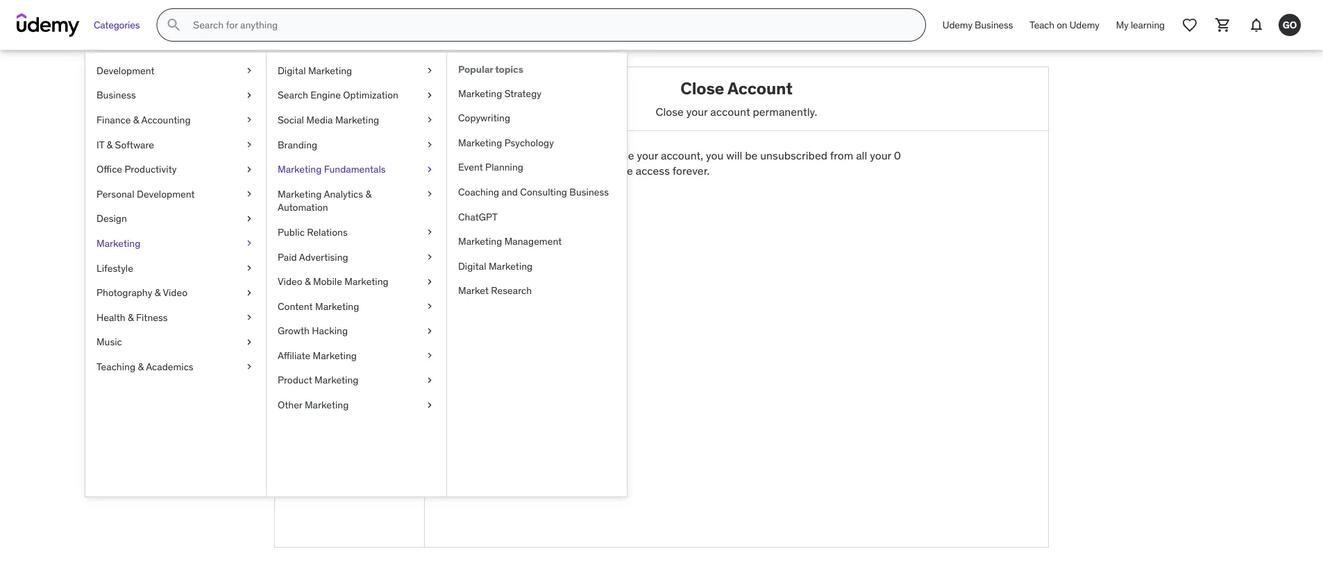 Task type: describe. For each thing, give the bounding box(es) containing it.
notifications
[[286, 354, 349, 368]]

coaching
[[458, 186, 499, 198]]

consulting
[[520, 186, 567, 198]]

account inside button
[[568, 199, 610, 214]]

payment methods link
[[275, 308, 424, 329]]

xsmall image for music
[[244, 336, 255, 349]]

on
[[1057, 19, 1067, 31]]

it & software link
[[85, 132, 266, 157]]

lose
[[613, 164, 633, 178]]

xsmall image for development
[[244, 64, 255, 77]]

close
[[608, 148, 634, 163]]

2 you from the left
[[706, 148, 724, 163]]

photo
[[286, 248, 316, 262]]

advertising
[[299, 251, 348, 263]]

go link
[[1273, 8, 1306, 42]]

0 vertical spatial development
[[96, 64, 155, 77]]

health & fitness
[[96, 311, 168, 324]]

marketing inside marketing fundamentals link
[[278, 163, 322, 176]]

your for account
[[686, 104, 708, 119]]

teaching & academics link
[[85, 355, 266, 380]]

and inside if you close your account, you will be unsubscribed from all your 0 courses, and will lose access forever.
[[573, 164, 591, 178]]

public relations link
[[267, 220, 446, 245]]

growth hacking link
[[267, 319, 446, 344]]

copywriting
[[458, 112, 510, 124]]

submit search image
[[165, 17, 182, 33]]

1 you from the left
[[588, 148, 605, 163]]

udemy inside 'link'
[[1069, 19, 1099, 31]]

topics
[[495, 63, 523, 76]]

marketing analytics & automation link
[[267, 182, 446, 220]]

xsmall image for lifestyle
[[244, 262, 255, 275]]

view
[[286, 206, 310, 220]]

public
[[278, 226, 305, 239]]

management
[[504, 235, 562, 248]]

account inside view public profile profile photo account security subscriptions payment methods privacy notifications api clients close account
[[286, 269, 327, 283]]

notifications link
[[275, 351, 424, 372]]

& for video
[[155, 287, 161, 299]]

marketing fundamentals element
[[446, 53, 627, 497]]

marketing inside affiliate marketing link
[[313, 350, 357, 362]]

xsmall image for paid advertising
[[424, 250, 435, 264]]

marketing inside marketing psychology link
[[458, 136, 502, 149]]

public
[[312, 206, 342, 220]]

finance & accounting link
[[85, 108, 266, 132]]

teaching
[[96, 361, 135, 373]]

office productivity
[[96, 163, 177, 176]]

social
[[278, 114, 304, 126]]

marketing fundamentals
[[278, 163, 386, 176]]

if
[[579, 148, 585, 163]]

profile link
[[275, 224, 424, 245]]

search engine optimization link
[[267, 83, 446, 108]]

my
[[1116, 19, 1129, 31]]

warning:
[[528, 148, 576, 163]]

& inside marketing analytics & automation
[[365, 188, 371, 200]]

xsmall image for video & mobile marketing
[[424, 275, 435, 289]]

mobile
[[313, 275, 342, 288]]

xsmall image for teaching & academics
[[244, 360, 255, 374]]

design
[[96, 212, 127, 225]]

digital for right digital marketing link
[[458, 260, 486, 272]]

public relations
[[278, 226, 348, 239]]

digital marketing for right digital marketing link
[[458, 260, 533, 272]]

video & mobile marketing link
[[267, 270, 446, 294]]

methods
[[332, 311, 376, 326]]

& for accounting
[[133, 114, 139, 126]]

chatgpt link
[[447, 205, 627, 229]]

social media marketing link
[[267, 108, 446, 132]]

market research
[[458, 285, 532, 297]]

xsmall image for photography & video
[[244, 286, 255, 300]]

psychology
[[504, 136, 554, 149]]

1 horizontal spatial will
[[726, 148, 742, 163]]

1 vertical spatial development
[[137, 188, 195, 200]]

wishlist image
[[1181, 17, 1198, 33]]

0 vertical spatial digital marketing link
[[267, 58, 446, 83]]

shopping cart with 0 items image
[[1215, 17, 1231, 33]]

subscriptions
[[286, 290, 354, 305]]

marketing inside marketing strategy link
[[458, 87, 502, 99]]

marketing psychology
[[458, 136, 554, 149]]

media
[[306, 114, 333, 126]]

marketing psychology link
[[447, 130, 627, 155]]

xsmall image for branding
[[424, 138, 435, 152]]

personal
[[96, 188, 134, 200]]

design link
[[85, 207, 266, 231]]

view public profile profile photo account security subscriptions payment methods privacy notifications api clients close account
[[286, 206, 376, 410]]

product marketing link
[[267, 368, 446, 393]]

xsmall image for growth hacking
[[424, 325, 435, 338]]

Search for anything text field
[[190, 13, 909, 37]]

orlando
[[342, 172, 383, 186]]

video & mobile marketing
[[278, 275, 388, 288]]

other marketing link
[[267, 393, 446, 418]]

xsmall image for personal development
[[244, 187, 255, 201]]

1 vertical spatial will
[[594, 164, 610, 178]]

popular topics
[[458, 63, 523, 76]]

affiliate
[[278, 350, 310, 362]]

digital marketing for digital marketing link to the top
[[278, 64, 352, 77]]

0 vertical spatial go
[[1283, 18, 1297, 31]]

marketing inside content marketing link
[[315, 300, 359, 313]]

api
[[286, 375, 303, 389]]

planning
[[485, 161, 523, 174]]

product
[[278, 374, 312, 387]]

profile
[[345, 206, 376, 220]]

marketing inside marketing analytics & automation
[[278, 188, 322, 200]]

business inside coaching and consulting business link
[[569, 186, 609, 198]]

personal development link
[[85, 182, 266, 207]]

social media marketing
[[278, 114, 379, 126]]

search engine optimization
[[278, 89, 398, 101]]

lifestyle link
[[85, 256, 266, 281]]

my learning
[[1116, 19, 1165, 31]]

affiliate marketing link
[[267, 344, 446, 368]]

popular
[[458, 63, 493, 76]]

1 vertical spatial go
[[333, 106, 366, 134]]

privacy link
[[275, 329, 424, 351]]

1 udemy from the left
[[943, 19, 972, 31]]

xsmall image for finance & accounting
[[244, 113, 255, 127]]

0
[[894, 148, 901, 163]]

accounting
[[141, 114, 191, 126]]

marketing inside the video & mobile marketing link
[[344, 275, 388, 288]]

paid
[[278, 251, 297, 263]]

fundamentals
[[324, 163, 386, 176]]

marketing inside marketing management link
[[458, 235, 502, 248]]

event planning link
[[447, 155, 627, 180]]

optimization
[[343, 89, 398, 101]]



Task type: vqa. For each thing, say whether or not it's contained in the screenshot.
'How' to the right
no



Task type: locate. For each thing, give the bounding box(es) containing it.
xsmall image inside design link
[[244, 212, 255, 226]]

be
[[745, 148, 758, 163]]

&
[[133, 114, 139, 126], [107, 138, 113, 151], [365, 188, 371, 200], [305, 275, 311, 288], [155, 287, 161, 299], [128, 311, 134, 324], [138, 361, 144, 373]]

xsmall image inside photography & video link
[[244, 286, 255, 300]]

go right the notifications icon
[[1283, 18, 1297, 31]]

xsmall image inside business link
[[244, 89, 255, 102]]

0 horizontal spatial digital marketing link
[[267, 58, 446, 83]]

music link
[[85, 330, 266, 355]]

account up 'permanently.'
[[727, 78, 793, 99]]

digital marketing up market research
[[458, 260, 533, 272]]

office
[[96, 163, 122, 176]]

account inside close account close your account permanently.
[[727, 78, 793, 99]]

1 vertical spatial business
[[96, 89, 136, 101]]

from
[[830, 148, 853, 163]]

xsmall image for marketing fundamentals
[[424, 163, 435, 176]]

photography
[[96, 287, 152, 299]]

content marketing link
[[267, 294, 446, 319]]

xsmall image for other marketing
[[424, 399, 435, 412]]

marketing management link
[[447, 229, 627, 254]]

xsmall image for public relations
[[424, 226, 435, 239]]

0 vertical spatial will
[[726, 148, 742, 163]]

xsmall image for digital marketing
[[424, 64, 435, 77]]

xsmall image inside personal development link
[[244, 187, 255, 201]]

event planning
[[458, 161, 523, 174]]

my learning link
[[1108, 8, 1173, 42]]

copywriting link
[[447, 106, 627, 130]]

xsmall image inside growth hacking link
[[424, 325, 435, 338]]

privacy
[[286, 333, 322, 347]]

business link
[[85, 83, 266, 108]]

other
[[278, 399, 302, 412]]

xsmall image for marketing analytics & automation
[[424, 187, 435, 201]]

0 horizontal spatial account
[[286, 269, 327, 283]]

0 horizontal spatial digital marketing
[[278, 64, 352, 77]]

0 vertical spatial business
[[975, 19, 1013, 31]]

marketing link
[[85, 231, 266, 256]]

account inside view public profile profile photo account security subscriptions payment methods privacy notifications api clients close account
[[317, 396, 356, 410]]

xsmall image for social media marketing
[[424, 113, 435, 127]]

gary orlando
[[316, 172, 383, 186]]

if you close your account, you will be unsubscribed from all your 0 courses, and will lose access forever.
[[528, 148, 901, 178]]

business up finance
[[96, 89, 136, 101]]

go down 'search engine optimization'
[[333, 106, 366, 134]]

0 horizontal spatial udemy
[[943, 19, 972, 31]]

your for you
[[637, 148, 658, 163]]

marketing inside social media marketing link
[[335, 114, 379, 126]]

xsmall image inside search engine optimization "link"
[[424, 89, 435, 102]]

xsmall image for search engine optimization
[[424, 89, 435, 102]]

you up forever.
[[706, 148, 724, 163]]

analytics
[[324, 188, 363, 200]]

1 horizontal spatial account
[[727, 78, 793, 99]]

close inside view public profile profile photo account security subscriptions payment methods privacy notifications api clients close account
[[286, 396, 314, 410]]

1 vertical spatial account
[[568, 199, 610, 214]]

2 horizontal spatial your
[[870, 148, 891, 163]]

courses,
[[528, 164, 570, 178]]

udemy image
[[17, 13, 80, 37]]

gary
[[316, 172, 340, 186]]

xsmall image inside branding link
[[424, 138, 435, 152]]

digital up market
[[458, 260, 486, 272]]

all
[[856, 148, 867, 163]]

& right health
[[128, 311, 134, 324]]

business inside business link
[[96, 89, 136, 101]]

digital marketing link up optimization
[[267, 58, 446, 83]]

& right finance
[[133, 114, 139, 126]]

branding
[[278, 138, 317, 151]]

0 vertical spatial account
[[727, 78, 793, 99]]

paid advertising link
[[267, 245, 446, 270]]

your up account,
[[686, 104, 708, 119]]

digital for digital marketing link to the top
[[278, 64, 306, 77]]

and inside marketing fundamentals element
[[502, 186, 518, 198]]

affiliate marketing
[[278, 350, 357, 362]]

search
[[278, 89, 308, 101]]

1 horizontal spatial go
[[1283, 18, 1297, 31]]

video down lifestyle link
[[163, 287, 187, 299]]

account security link
[[275, 266, 424, 287]]

xsmall image inside digital marketing link
[[424, 64, 435, 77]]

notifications image
[[1248, 17, 1265, 33]]

teach
[[1030, 19, 1054, 31]]

digital marketing inside marketing fundamentals element
[[458, 260, 533, 272]]

video down paid
[[278, 275, 302, 288]]

marketing strategy link
[[447, 81, 627, 106]]

your inside close account close your account permanently.
[[686, 104, 708, 119]]

photography & video
[[96, 287, 187, 299]]

automation
[[278, 201, 328, 214]]

& right teaching
[[138, 361, 144, 373]]

digital marketing link down management
[[447, 254, 627, 279]]

business inside udemy business link
[[975, 19, 1013, 31]]

your
[[686, 104, 708, 119], [637, 148, 658, 163], [870, 148, 891, 163]]

development down office productivity link
[[137, 188, 195, 200]]

xsmall image for it & software
[[244, 138, 255, 152]]

xsmall image
[[244, 64, 255, 77], [244, 89, 255, 102], [424, 113, 435, 127], [424, 138, 435, 152], [424, 163, 435, 176], [244, 187, 255, 201], [424, 187, 435, 201], [424, 226, 435, 239], [244, 237, 255, 250], [424, 250, 435, 264], [424, 275, 435, 289], [244, 286, 255, 300], [424, 300, 435, 313], [424, 349, 435, 363], [244, 360, 255, 374], [424, 374, 435, 388], [424, 399, 435, 412]]

xsmall image inside finance & accounting link
[[244, 113, 255, 127]]

digital inside marketing fundamentals element
[[458, 260, 486, 272]]

research
[[491, 285, 532, 297]]

you right if
[[588, 148, 605, 163]]

unsubscribed
[[760, 148, 827, 163]]

0 horizontal spatial account
[[317, 396, 356, 410]]

1 horizontal spatial video
[[278, 275, 302, 288]]

close account close your account permanently.
[[656, 78, 817, 119]]

event
[[458, 161, 483, 174]]

xsmall image inside teaching & academics link
[[244, 360, 255, 374]]

business
[[975, 19, 1013, 31], [96, 89, 136, 101], [569, 186, 609, 198]]

xsmall image
[[424, 64, 435, 77], [424, 89, 435, 102], [244, 113, 255, 127], [244, 138, 255, 152], [244, 163, 255, 176], [244, 212, 255, 226], [244, 262, 255, 275], [244, 311, 255, 325], [424, 325, 435, 338], [244, 336, 255, 349]]

personal development
[[96, 188, 195, 200]]

security
[[330, 269, 371, 283]]

xsmall image inside "it & software" link
[[244, 138, 255, 152]]

0 horizontal spatial your
[[637, 148, 658, 163]]

xsmall image inside paid advertising link
[[424, 250, 435, 264]]

marketing analytics & automation
[[278, 188, 371, 214]]

other marketing
[[278, 399, 349, 412]]

xsmall image inside lifestyle link
[[244, 262, 255, 275]]

xsmall image inside office productivity link
[[244, 163, 255, 176]]

strategy
[[504, 87, 541, 99]]

chatgpt
[[458, 211, 498, 223]]

0 horizontal spatial you
[[588, 148, 605, 163]]

1 vertical spatial account
[[286, 269, 327, 283]]

& right it
[[107, 138, 113, 151]]

xsmall image inside social media marketing link
[[424, 113, 435, 127]]

account,
[[661, 148, 703, 163]]

0 horizontal spatial will
[[594, 164, 610, 178]]

your left the 0
[[870, 148, 891, 163]]

account up be
[[710, 104, 750, 119]]

1 horizontal spatial udemy
[[1069, 19, 1099, 31]]

0 horizontal spatial video
[[163, 287, 187, 299]]

xsmall image inside the marketing link
[[244, 237, 255, 250]]

close inside close account button
[[537, 199, 566, 214]]

xsmall image inside product marketing link
[[424, 374, 435, 388]]

2 horizontal spatial account
[[710, 104, 750, 119]]

account down paid advertising
[[286, 269, 327, 283]]

market research link
[[447, 279, 627, 303]]

xsmall image inside public relations link
[[424, 226, 435, 239]]

marketing inside other marketing link
[[305, 399, 349, 412]]

categories button
[[85, 8, 148, 42]]

market
[[458, 285, 489, 297]]

& down orlando
[[365, 188, 371, 200]]

1 horizontal spatial and
[[573, 164, 591, 178]]

marketing management
[[458, 235, 562, 248]]

teach on udemy link
[[1021, 8, 1108, 42]]

1 horizontal spatial account
[[568, 199, 610, 214]]

will left lose
[[594, 164, 610, 178]]

udemy business link
[[934, 8, 1021, 42]]

marketing inside product marketing link
[[315, 374, 359, 387]]

xsmall image inside affiliate marketing link
[[424, 349, 435, 363]]

business left teach
[[975, 19, 1013, 31]]

teaching & academics
[[96, 361, 193, 373]]

xsmall image for health & fitness
[[244, 311, 255, 325]]

xsmall image inside 'development' link
[[244, 64, 255, 77]]

xsmall image for marketing
[[244, 237, 255, 250]]

1 horizontal spatial digital
[[458, 260, 486, 272]]

0 horizontal spatial business
[[96, 89, 136, 101]]

& left mobile
[[305, 275, 311, 288]]

0 vertical spatial digital
[[278, 64, 306, 77]]

xsmall image for content marketing
[[424, 300, 435, 313]]

1 horizontal spatial digital marketing
[[458, 260, 533, 272]]

access
[[636, 164, 670, 178]]

and down 'planning'
[[502, 186, 518, 198]]

& for academics
[[138, 361, 144, 373]]

1 vertical spatial digital marketing link
[[447, 254, 627, 279]]

& for software
[[107, 138, 113, 151]]

photography & video link
[[85, 281, 266, 305]]

video
[[278, 275, 302, 288], [163, 287, 187, 299]]

xsmall image inside the video & mobile marketing link
[[424, 275, 435, 289]]

xsmall image for product marketing
[[424, 374, 435, 388]]

will left be
[[726, 148, 742, 163]]

account down api clients link
[[317, 396, 356, 410]]

account inside close account close your account permanently.
[[710, 104, 750, 119]]

1 vertical spatial digital marketing
[[458, 260, 533, 272]]

0 horizontal spatial and
[[502, 186, 518, 198]]

0 vertical spatial account
[[710, 104, 750, 119]]

0 vertical spatial digital marketing
[[278, 64, 352, 77]]

2 horizontal spatial business
[[975, 19, 1013, 31]]

udemy
[[943, 19, 972, 31], [1069, 19, 1099, 31]]

digital marketing up engine
[[278, 64, 352, 77]]

2 vertical spatial business
[[569, 186, 609, 198]]

& up fitness
[[155, 287, 161, 299]]

0 horizontal spatial go
[[333, 106, 366, 134]]

close account link
[[275, 393, 424, 414]]

business up close account
[[569, 186, 609, 198]]

hacking
[[312, 325, 348, 337]]

2 udemy from the left
[[1069, 19, 1099, 31]]

1 vertical spatial and
[[502, 186, 518, 198]]

relations
[[307, 226, 348, 239]]

0 vertical spatial and
[[573, 164, 591, 178]]

xsmall image for design
[[244, 212, 255, 226]]

digital up search
[[278, 64, 306, 77]]

& for mobile
[[305, 275, 311, 288]]

xsmall image inside content marketing link
[[424, 300, 435, 313]]

software
[[115, 138, 154, 151]]

learning
[[1131, 19, 1165, 31]]

development down categories "dropdown button"
[[96, 64, 155, 77]]

0 horizontal spatial digital
[[278, 64, 306, 77]]

xsmall image inside marketing fundamentals link
[[424, 163, 435, 176]]

1 horizontal spatial you
[[706, 148, 724, 163]]

go
[[1283, 18, 1297, 31], [333, 106, 366, 134]]

close account
[[537, 199, 610, 214]]

& for fitness
[[128, 311, 134, 324]]

payment
[[286, 311, 330, 326]]

xsmall image inside health & fitness link
[[244, 311, 255, 325]]

xsmall image inside marketing analytics & automation link
[[424, 187, 435, 201]]

and down if
[[573, 164, 591, 178]]

clients
[[306, 375, 339, 389]]

2 vertical spatial account
[[317, 396, 356, 410]]

digital
[[278, 64, 306, 77], [458, 260, 486, 272]]

xsmall image inside music link
[[244, 336, 255, 349]]

marketing fundamentals link
[[267, 157, 446, 182]]

your up access at top
[[637, 148, 658, 163]]

will
[[726, 148, 742, 163], [594, 164, 610, 178]]

xsmall image for office productivity
[[244, 163, 255, 176]]

development link
[[85, 58, 266, 83]]

academics
[[146, 361, 193, 373]]

1 vertical spatial digital
[[458, 260, 486, 272]]

1 horizontal spatial your
[[686, 104, 708, 119]]

close
[[680, 78, 724, 99], [656, 104, 684, 119], [537, 199, 566, 214], [286, 396, 314, 410]]

account
[[710, 104, 750, 119], [568, 199, 610, 214], [317, 396, 356, 410]]

account down if
[[568, 199, 610, 214]]

xsmall image for business
[[244, 89, 255, 102]]

1 horizontal spatial digital marketing link
[[447, 254, 627, 279]]

xsmall image for affiliate marketing
[[424, 349, 435, 363]]

1 horizontal spatial business
[[569, 186, 609, 198]]

xsmall image inside other marketing link
[[424, 399, 435, 412]]



